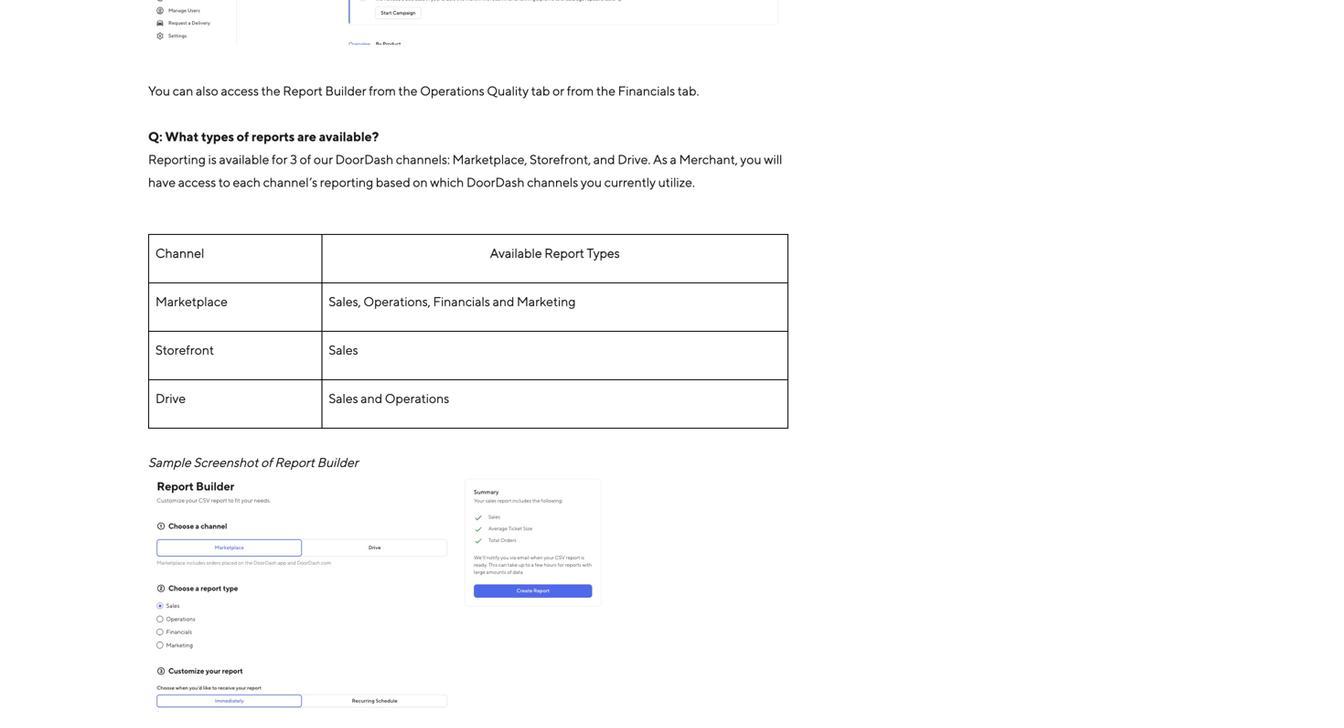 Task type: locate. For each thing, give the bounding box(es) containing it.
1 vertical spatial report
[[545, 245, 584, 260]]

sales,
[[329, 294, 361, 309]]

operations,
[[363, 294, 431, 309]]

1 sales from the top
[[329, 342, 358, 357]]

2 user-added image image from the top
[[148, 474, 606, 713]]

tab.
[[678, 83, 699, 98]]

and inside q: what types of reports are available? reporting is available for 3 of our doordash channels: marketplace, storefront, and drive. as a merchant, you will have access to each channel's reporting based on which doordash channels you currently utilize.
[[593, 152, 615, 167]]

financials left tab.
[[618, 83, 675, 98]]

available
[[219, 152, 269, 167]]

sample
[[148, 455, 191, 470]]

report right 'screenshot'
[[275, 455, 315, 470]]

access left to
[[178, 175, 216, 190]]

1 vertical spatial builder
[[317, 455, 358, 470]]

1 vertical spatial sales
[[329, 391, 358, 406]]

0 horizontal spatial doordash
[[335, 152, 394, 167]]

2 the from the left
[[398, 83, 418, 98]]

0 horizontal spatial from
[[369, 83, 396, 98]]

reporting
[[148, 152, 206, 167]]

0 horizontal spatial of
[[237, 129, 249, 144]]

1 vertical spatial access
[[178, 175, 216, 190]]

or
[[553, 83, 564, 98]]

2 horizontal spatial of
[[300, 152, 311, 167]]

2 horizontal spatial and
[[593, 152, 615, 167]]

1 horizontal spatial of
[[261, 455, 272, 470]]

the up channels:
[[398, 83, 418, 98]]

you
[[148, 83, 170, 98]]

2 vertical spatial and
[[361, 391, 382, 406]]

builder
[[325, 83, 366, 98], [317, 455, 358, 470]]

the right or
[[596, 83, 616, 98]]

0 vertical spatial access
[[221, 83, 259, 98]]

merchant,
[[679, 152, 738, 167]]

1 vertical spatial financials
[[433, 294, 490, 309]]

you down storefront,
[[581, 175, 602, 190]]

builder up available?
[[325, 83, 366, 98]]

0 horizontal spatial and
[[361, 391, 382, 406]]

1 the from the left
[[261, 83, 280, 98]]

1 from from the left
[[369, 83, 396, 98]]

1 vertical spatial doordash
[[466, 175, 525, 190]]

sample screenshot of report builder
[[148, 455, 358, 470]]

financials
[[618, 83, 675, 98], [433, 294, 490, 309]]

access right also
[[221, 83, 259, 98]]

the up reports
[[261, 83, 280, 98]]

of up available
[[237, 129, 249, 144]]

channel's
[[263, 175, 318, 190]]

you
[[740, 152, 762, 167], [581, 175, 602, 190]]

financials right operations,
[[433, 294, 490, 309]]

the
[[261, 83, 280, 98], [398, 83, 418, 98], [596, 83, 616, 98]]

2 from from the left
[[567, 83, 594, 98]]

doordash
[[335, 152, 394, 167], [466, 175, 525, 190]]

1 horizontal spatial and
[[493, 294, 514, 309]]

1 horizontal spatial you
[[740, 152, 762, 167]]

each
[[233, 175, 261, 190]]

of right 3
[[300, 152, 311, 167]]

0 horizontal spatial financials
[[433, 294, 490, 309]]

1 horizontal spatial from
[[567, 83, 594, 98]]

marketing
[[517, 294, 576, 309]]

1 horizontal spatial the
[[398, 83, 418, 98]]

0 vertical spatial financials
[[618, 83, 675, 98]]

as
[[653, 152, 668, 167]]

2 sales from the top
[[329, 391, 358, 406]]

sales for sales and operations
[[329, 391, 358, 406]]

2 vertical spatial report
[[275, 455, 315, 470]]

0 horizontal spatial access
[[178, 175, 216, 190]]

1 vertical spatial and
[[493, 294, 514, 309]]

quality
[[487, 83, 529, 98]]

report
[[283, 83, 323, 98], [545, 245, 584, 260], [275, 455, 315, 470]]

2 horizontal spatial the
[[596, 83, 616, 98]]

0 vertical spatial sales
[[329, 342, 358, 357]]

builder down sales and operations
[[317, 455, 358, 470]]

operations
[[420, 83, 485, 98], [385, 391, 449, 406]]

our
[[314, 152, 333, 167]]

of right 'screenshot'
[[261, 455, 272, 470]]

sales
[[329, 342, 358, 357], [329, 391, 358, 406]]

and
[[593, 152, 615, 167], [493, 294, 514, 309], [361, 391, 382, 406]]

q:
[[148, 129, 162, 144]]

sales for sales
[[329, 342, 358, 357]]

0 vertical spatial builder
[[325, 83, 366, 98]]

types
[[201, 129, 234, 144]]

available?
[[319, 129, 379, 144]]

access inside q: what types of reports are available? reporting is available for 3 of our doordash channels: marketplace, storefront, and drive. as a merchant, you will have access to each channel's reporting based on which doordash channels you currently utilize.
[[178, 175, 216, 190]]

1 vertical spatial of
[[300, 152, 311, 167]]

can
[[173, 83, 193, 98]]

available report types
[[490, 245, 620, 260]]

are
[[297, 129, 316, 144]]

utilize.
[[658, 175, 695, 190]]

0 horizontal spatial the
[[261, 83, 280, 98]]

report up are
[[283, 83, 323, 98]]

0 vertical spatial user-added image image
[[148, 0, 788, 45]]

you can also access the report builder from the operations quality tab or from the financials tab.
[[148, 83, 699, 98]]

based
[[376, 175, 410, 190]]

0 horizontal spatial you
[[581, 175, 602, 190]]

of
[[237, 129, 249, 144], [300, 152, 311, 167], [261, 455, 272, 470]]

1 user-added image image from the top
[[148, 0, 788, 45]]

doordash down marketplace,
[[466, 175, 525, 190]]

0 vertical spatial and
[[593, 152, 615, 167]]

report left types
[[545, 245, 584, 260]]

from
[[369, 83, 396, 98], [567, 83, 594, 98]]

from up available?
[[369, 83, 396, 98]]

screenshot
[[193, 455, 258, 470]]

available
[[490, 245, 542, 260]]

doordash down available?
[[335, 152, 394, 167]]

1 horizontal spatial doordash
[[466, 175, 525, 190]]

sales, operations, financials and marketing
[[329, 294, 576, 309]]

access
[[221, 83, 259, 98], [178, 175, 216, 190]]

user-added image image
[[148, 0, 788, 45], [148, 474, 606, 713]]

1 vertical spatial user-added image image
[[148, 474, 606, 713]]

which
[[430, 175, 464, 190]]

a
[[670, 152, 677, 167]]

from right or
[[567, 83, 594, 98]]

you left will
[[740, 152, 762, 167]]



Task type: vqa. For each thing, say whether or not it's contained in the screenshot.


Task type: describe. For each thing, give the bounding box(es) containing it.
0 vertical spatial operations
[[420, 83, 485, 98]]

have
[[148, 175, 176, 190]]

1 vertical spatial you
[[581, 175, 602, 190]]

to
[[219, 175, 230, 190]]

3 the from the left
[[596, 83, 616, 98]]

marketplace,
[[452, 152, 527, 167]]

reports
[[252, 129, 295, 144]]

1 horizontal spatial financials
[[618, 83, 675, 98]]

3
[[290, 152, 297, 167]]

channel
[[155, 245, 204, 260]]

0 vertical spatial you
[[740, 152, 762, 167]]

channels:
[[396, 152, 450, 167]]

1 vertical spatial operations
[[385, 391, 449, 406]]

drive
[[155, 391, 186, 406]]

tab
[[531, 83, 550, 98]]

reporting
[[320, 175, 373, 190]]

also
[[196, 83, 218, 98]]

2 vertical spatial of
[[261, 455, 272, 470]]

0 vertical spatial of
[[237, 129, 249, 144]]

drive.
[[618, 152, 651, 167]]

0 vertical spatial report
[[283, 83, 323, 98]]

channels
[[527, 175, 578, 190]]

currently
[[604, 175, 656, 190]]

q: what types of reports are available? reporting is available for 3 of our doordash channels: marketplace, storefront, and drive. as a merchant, you will have access to each channel's reporting based on which doordash channels you currently utilize.
[[148, 129, 782, 190]]

storefront
[[155, 342, 214, 357]]

types
[[587, 245, 620, 260]]

is
[[208, 152, 217, 167]]

will
[[764, 152, 782, 167]]

storefront,
[[530, 152, 591, 167]]

0 vertical spatial doordash
[[335, 152, 394, 167]]

on
[[413, 175, 428, 190]]

marketplace
[[155, 294, 228, 309]]

what
[[165, 129, 199, 144]]

1 horizontal spatial access
[[221, 83, 259, 98]]

for
[[272, 152, 288, 167]]

sales and operations
[[329, 391, 449, 406]]



